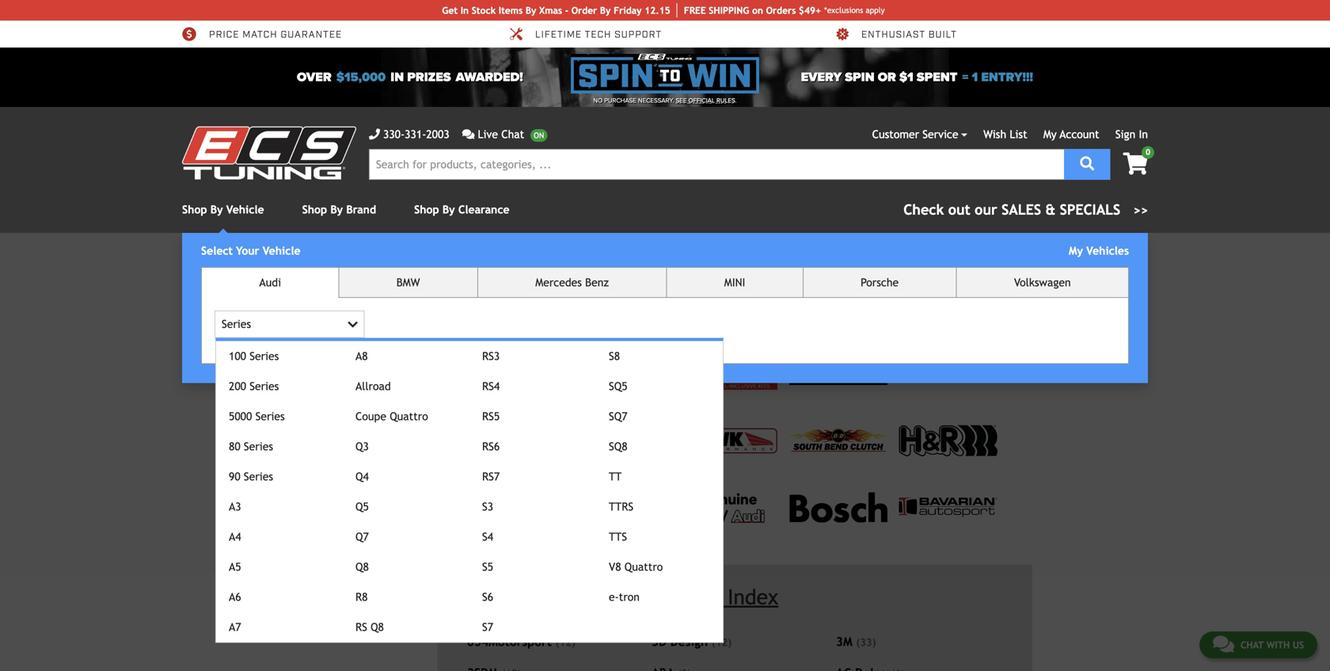 Task type: locate. For each thing, give the bounding box(es) containing it.
sign in link
[[1116, 128, 1149, 141]]

us
[[1294, 639, 1305, 650]]

by up bmw
[[393, 256, 404, 267]]

door down coupe
[[342, 433, 359, 442]]

series right the 100
[[250, 350, 279, 362]]

series
[[222, 318, 251, 331], [250, 350, 279, 362], [250, 380, 279, 393], [256, 410, 285, 423], [244, 440, 273, 453], [244, 470, 273, 483]]

vehicle
[[226, 203, 264, 216], [263, 244, 301, 257], [316, 308, 367, 327]]

brand up bmw
[[407, 256, 433, 267]]

1 vertical spatial mini
[[725, 276, 746, 289]]

$1
[[900, 70, 914, 85]]

porsche
[[861, 276, 899, 289]]

guarantee
[[281, 28, 342, 41]]

chat with us
[[1241, 639, 1305, 650]]

0 horizontal spatial chat
[[502, 128, 525, 141]]

series for 200 series
[[250, 380, 279, 393]]

lifetime tech support link
[[509, 27, 662, 41]]

in right get
[[461, 5, 469, 16]]

coupe
[[356, 410, 387, 423]]

series for 90 series
[[244, 470, 273, 483]]

enthusiast built
[[862, 28, 958, 41]]

0 horizontal spatial quattro
[[390, 410, 428, 423]]

vehicle up x mini
[[316, 308, 367, 327]]

shop by brand up bmw
[[369, 256, 433, 267]]

comments image
[[462, 129, 475, 140]]

1 horizontal spatial brand
[[407, 256, 433, 267]]

shop up home
[[302, 203, 327, 216]]

on
[[753, 5, 764, 16]]

quattro
[[390, 410, 428, 423], [625, 561, 663, 573]]

h%26r logo image
[[900, 425, 998, 456]]

shop up the select
[[182, 203, 207, 216]]

sq8
[[609, 440, 628, 453]]

1 horizontal spatial my
[[1070, 244, 1084, 257]]

shop for shop by vehicle "link"
[[182, 203, 207, 216]]

friday
[[614, 5, 642, 16]]

1 horizontal spatial chat
[[1241, 639, 1264, 650]]

my for my vehicles
[[1070, 244, 1084, 257]]

shop by vehicle
[[182, 203, 264, 216]]

tab list containing audi
[[201, 267, 1130, 643]]

wish
[[984, 128, 1007, 141]]

2 vertical spatial vehicle
[[316, 308, 367, 327]]

no
[[594, 97, 603, 105]]

100 series
[[229, 350, 279, 362]]

brand up 3d design (12)
[[668, 585, 722, 609]]

series right 200
[[250, 380, 279, 393]]

5 left 'q3'
[[335, 433, 340, 442]]

spent
[[917, 70, 958, 85]]

items
[[499, 5, 523, 16]]

quattro right coupe
[[390, 410, 428, 423]]

0 horizontal spatial in
[[461, 5, 469, 16]]

2 (12) from the left
[[712, 636, 732, 648]]

tab list
[[201, 267, 1130, 643]]

1 horizontal spatial door
[[953, 261, 976, 274]]

1 horizontal spatial mini
[[725, 276, 746, 289]]

2 vertical spatial mini
[[324, 338, 339, 346]]

chat right live
[[502, 128, 525, 141]]

my left vehicles
[[1070, 244, 1084, 257]]

entry!!!
[[982, 70, 1034, 85]]

ecs tuning 'spin to win' contest logo image
[[571, 54, 760, 93]]

every spin or $1 spent = 1 entry!!!
[[801, 70, 1034, 85]]

1 vertical spatial quattro
[[625, 561, 663, 573]]

support
[[615, 28, 662, 41]]

(12) right design
[[712, 636, 732, 648]]

0 horizontal spatial door
[[342, 433, 359, 442]]

schwaben logo image
[[790, 362, 888, 386]]

1 vertical spatial in
[[1140, 128, 1149, 141]]

80 series
[[229, 440, 273, 453]]

shop by brand up home page link
[[302, 203, 376, 216]]

0 horizontal spatial (12)
[[556, 636, 576, 648]]

12.15
[[645, 5, 671, 16]]

90
[[229, 470, 241, 483]]

by
[[526, 5, 537, 16], [600, 5, 611, 16], [211, 203, 223, 216], [331, 203, 343, 216], [443, 203, 455, 216], [393, 256, 404, 267]]

1 vertical spatial door
[[342, 433, 359, 442]]

0 horizontal spatial my
[[1044, 128, 1057, 141]]

door right s at top
[[953, 261, 976, 274]]

orders
[[767, 5, 796, 16]]

(12) right 034motorsport on the left
[[556, 636, 576, 648]]

1 vertical spatial my
[[1070, 244, 1084, 257]]

1 horizontal spatial in
[[1140, 128, 1149, 141]]

1
[[972, 70, 979, 85]]

in for sign
[[1140, 128, 1149, 141]]

s8
[[609, 350, 620, 362]]

turner%20motorsport logo image
[[569, 364, 668, 384]]

1 vertical spatial brand
[[407, 256, 433, 267]]

034motorsport (12)
[[467, 634, 576, 649]]

(12)
[[556, 636, 576, 648], [712, 636, 732, 648]]

chat with us link
[[1200, 631, 1318, 658]]

in right sign
[[1140, 128, 1149, 141]]

x mini
[[312, 338, 339, 346]]

tron
[[619, 591, 640, 603]]

3m
[[837, 634, 853, 649]]

90 series
[[229, 470, 273, 483]]

mini for 2021 mini cooper s 5 door b46c
[[871, 261, 895, 274]]

bavarian%20autosport logo image
[[900, 498, 998, 517]]

sq5
[[609, 380, 628, 393]]

customer service button
[[873, 126, 968, 143]]

0 vertical spatial mini
[[871, 261, 895, 274]]

my account link
[[1044, 128, 1100, 141]]

0 vertical spatial brand
[[346, 203, 376, 216]]

by left xmas
[[526, 5, 537, 16]]

vehicle up audi at the left of the page
[[263, 244, 301, 257]]

s5
[[482, 561, 494, 573]]

1 (12) from the left
[[556, 636, 576, 648]]

spin
[[845, 70, 875, 85]]

quattro for v8 quattro
[[625, 561, 663, 573]]

series right '5000'
[[256, 410, 285, 423]]

(12) inside 3d design (12)
[[712, 636, 732, 648]]

0 vertical spatial vehicle
[[226, 203, 264, 216]]

2021
[[844, 261, 869, 274]]

0 vertical spatial in
[[461, 5, 469, 16]]

s7
[[482, 621, 494, 633]]

chat
[[502, 128, 525, 141], [1241, 639, 1264, 650]]

0 horizontal spatial 5
[[335, 433, 340, 442]]

a5
[[229, 561, 241, 573]]

my left account
[[1044, 128, 1057, 141]]

customer
[[873, 128, 920, 141]]

2 vertical spatial brand
[[668, 585, 722, 609]]

0 vertical spatial 5
[[944, 261, 951, 274]]

q8 down q7
[[356, 561, 369, 573]]

$15,000
[[336, 70, 386, 85]]

a8
[[356, 350, 368, 362]]

1 vertical spatial vehicle
[[263, 244, 301, 257]]

=
[[963, 70, 969, 85]]

1 horizontal spatial (12)
[[712, 636, 732, 648]]

1 vertical spatial q8
[[371, 621, 384, 633]]

e-
[[609, 591, 619, 603]]

by left clearance
[[443, 203, 455, 216]]

q7
[[356, 530, 369, 543]]

live chat link
[[462, 126, 548, 143]]

q8 right rs
[[371, 621, 384, 633]]

2 horizontal spatial mini
[[871, 261, 895, 274]]

assembled%20by%20ecs logo image
[[680, 358, 778, 390]]

get
[[442, 5, 458, 16]]

q5
[[356, 500, 369, 513]]

Search text field
[[369, 149, 1065, 180]]

clear
[[988, 262, 1012, 272]]

page
[[339, 256, 358, 267]]

sign
[[1116, 128, 1136, 141]]

x
[[312, 338, 316, 346]]

series for 5000 series
[[256, 410, 285, 423]]

0 vertical spatial door
[[953, 261, 976, 274]]

series right 80
[[244, 440, 273, 453]]

my
[[1044, 128, 1057, 141], [1070, 244, 1084, 257]]

0 vertical spatial q8
[[356, 561, 369, 573]]

series right 90
[[244, 470, 273, 483]]

shop by vehicle link
[[182, 203, 264, 216]]

get in stock items by xmas - order by friday 12.15
[[442, 5, 671, 16]]

5000 series
[[229, 410, 285, 423]]

brand up page
[[346, 203, 376, 216]]

1 horizontal spatial q8
[[371, 621, 384, 633]]

5 right s at top
[[944, 261, 951, 274]]

see
[[676, 97, 687, 105]]

shop left clearance
[[414, 203, 439, 216]]

vehicle up your
[[226, 203, 264, 216]]

over $15,000 in prizes
[[297, 70, 451, 85]]

*exclusions apply link
[[825, 4, 885, 16]]

lifetime tech support
[[536, 28, 662, 41]]

0 vertical spatial my
[[1044, 128, 1057, 141]]

0 vertical spatial chat
[[502, 128, 525, 141]]

1 vertical spatial shop by brand
[[369, 256, 433, 267]]

over
[[297, 70, 332, 85]]

ping
[[729, 5, 750, 16]]

stock
[[472, 5, 496, 16]]

chat left with in the right bottom of the page
[[1241, 639, 1264, 650]]

quattro right v8
[[625, 561, 663, 573]]

330-331-2003
[[383, 128, 450, 141]]

shop by clearance
[[414, 203, 510, 216]]

in
[[391, 70, 404, 85]]

rs
[[356, 621, 368, 633]]

0 horizontal spatial mini
[[324, 338, 339, 346]]

0 vertical spatial quattro
[[390, 410, 428, 423]]

2 horizontal spatial brand
[[668, 585, 722, 609]]

0 vertical spatial shop by brand
[[302, 203, 376, 216]]

volkswagen
[[1015, 276, 1072, 289]]

live
[[478, 128, 498, 141]]

rs7
[[482, 470, 500, 483]]

1 horizontal spatial quattro
[[625, 561, 663, 573]]

r8
[[356, 591, 368, 603]]



Task type: describe. For each thing, give the bounding box(es) containing it.
by up home page link
[[331, 203, 343, 216]]

by right order
[[600, 5, 611, 16]]

every
[[801, 70, 842, 85]]

vehicles
[[1087, 244, 1130, 257]]

my for my account
[[1044, 128, 1057, 141]]

5000
[[229, 410, 252, 423]]

by up the select
[[211, 203, 223, 216]]

bosch logo image
[[790, 492, 888, 522]]

330-331-2003 link
[[369, 126, 450, 143]]

prizes
[[407, 70, 451, 85]]

allroad
[[356, 380, 391, 393]]

quattro for coupe quattro
[[390, 410, 428, 423]]

enthusiast built link
[[835, 27, 958, 41]]

built
[[929, 28, 958, 41]]

specials
[[1061, 201, 1121, 218]]

home page link
[[311, 256, 366, 267]]

in for get
[[461, 5, 469, 16]]

clear link
[[988, 262, 1020, 273]]

south%20bend%20clutch logo image
[[790, 428, 888, 453]]

ecs tuning image
[[182, 126, 357, 179]]

home
[[311, 256, 336, 267]]

mini for x mini
[[324, 338, 339, 346]]

v8
[[609, 561, 622, 573]]

3d
[[652, 634, 667, 649]]

rs6
[[482, 440, 500, 453]]

vehicle for shop by vehicle
[[226, 203, 264, 216]]

b46c
[[979, 261, 1005, 274]]

mini inside tab list
[[725, 276, 746, 289]]

80
[[229, 440, 241, 453]]

a4
[[229, 530, 241, 543]]

audi
[[259, 276, 281, 289]]

331-
[[405, 128, 426, 141]]

a7
[[229, 621, 241, 633]]

*exclusions
[[825, 6, 864, 15]]

sign in
[[1116, 128, 1149, 141]]

s6
[[482, 591, 494, 603]]

s4
[[482, 530, 494, 543]]

0
[[1146, 147, 1151, 156]]

clearance
[[459, 203, 510, 216]]

design
[[671, 634, 708, 649]]

series for 80 series
[[244, 440, 273, 453]]

034motorsport
[[467, 634, 552, 649]]

supersprint logo image
[[569, 433, 668, 448]]

tts
[[609, 530, 627, 543]]

necessary.
[[638, 97, 675, 105]]

series up the 100
[[222, 318, 251, 331]]

0 horizontal spatial brand
[[346, 203, 376, 216]]

330-
[[383, 128, 405, 141]]

shop for shop by brand link
[[302, 203, 327, 216]]

1 vertical spatial chat
[[1241, 639, 1264, 650]]

q4
[[356, 470, 369, 483]]

see official rules link
[[676, 96, 736, 105]]

.
[[736, 97, 737, 105]]

mercedes benz
[[536, 276, 609, 289]]

wish list
[[984, 128, 1028, 141]]

q3
[[356, 440, 369, 453]]

rs3
[[482, 350, 500, 362]]

e-tron
[[609, 591, 640, 603]]

my account
[[1044, 128, 1100, 141]]

wish list link
[[984, 128, 1028, 141]]

hawk logo image
[[680, 428, 778, 453]]

alzor logo image
[[900, 366, 998, 382]]

price
[[209, 28, 240, 41]]

price match guarantee
[[209, 28, 342, 41]]

official
[[689, 97, 715, 105]]

xmas
[[540, 5, 563, 16]]

100
[[229, 350, 246, 362]]

(12) inside 034motorsport (12)
[[556, 636, 576, 648]]

a3
[[229, 500, 241, 513]]

match
[[243, 28, 278, 41]]

shop by clearance link
[[414, 203, 510, 216]]

tech
[[585, 28, 612, 41]]

phone image
[[369, 129, 380, 140]]

benz
[[586, 276, 609, 289]]

200 series
[[229, 380, 279, 393]]

genuine%20bmw logo image
[[588, 491, 649, 523]]

order
[[572, 5, 598, 16]]

5 door
[[335, 433, 359, 442]]

shop right page
[[369, 256, 391, 267]]

0 horizontal spatial q8
[[356, 561, 369, 573]]

rs q8
[[356, 621, 384, 633]]

(33)
[[857, 636, 877, 648]]

genuine%20volkswagen%20audi logo image
[[690, 491, 768, 523]]

shopping cart image
[[1124, 153, 1149, 175]]

0 link
[[1111, 146, 1155, 176]]

ttrs
[[609, 500, 634, 513]]

3m (33)
[[837, 634, 877, 649]]

-
[[565, 5, 569, 16]]

select your vehicle
[[201, 244, 301, 257]]

shop for shop by clearance link
[[414, 203, 439, 216]]

vehicle for select your vehicle
[[263, 244, 301, 257]]

customer service
[[873, 128, 959, 141]]

s
[[935, 261, 942, 274]]

search image
[[1081, 156, 1095, 171]]

rs4
[[482, 380, 500, 393]]

sq7
[[609, 410, 628, 423]]

stoptech logo image
[[459, 499, 558, 516]]

coupe quattro
[[356, 410, 428, 423]]

1 vertical spatial 5
[[335, 433, 340, 442]]

series for 100 series
[[250, 350, 279, 362]]

1 horizontal spatial 5
[[944, 261, 951, 274]]

rennline logo image
[[459, 433, 558, 448]]

ship
[[709, 5, 729, 16]]

apply
[[866, 6, 885, 15]]

mercedes
[[536, 276, 582, 289]]

ecs logo image
[[459, 364, 558, 385]]

select
[[201, 244, 233, 257]]



Task type: vqa. For each thing, say whether or not it's contained in the screenshot.


